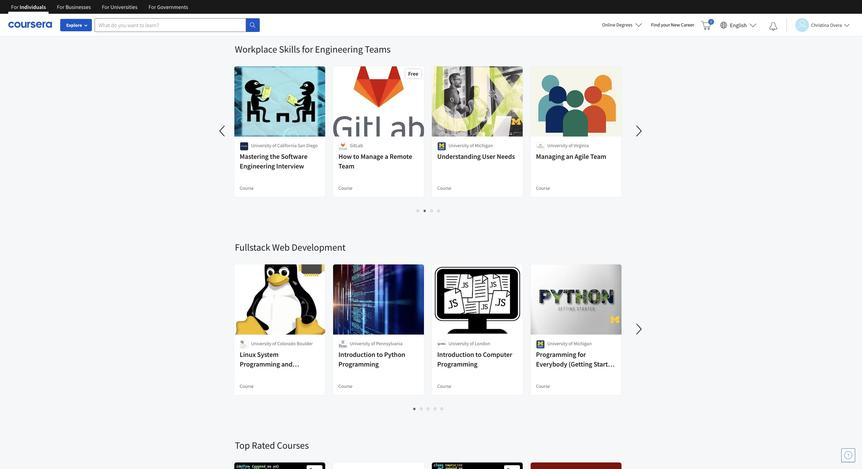 Task type: describe. For each thing, give the bounding box(es) containing it.
university of california san diego
[[251, 143, 318, 149]]

for inside programming for everybody (getting started with python)
[[578, 351, 586, 359]]

4 button for 3 button within the explore and create internet of things carousel element
[[436, 9, 442, 17]]

everybody
[[536, 360, 568, 369]]

3 button for 2 button related to list within fullstack web development carousel element
[[425, 405, 432, 413]]

california
[[277, 143, 297, 149]]

top rated courses
[[235, 440, 309, 452]]

diego
[[306, 143, 318, 149]]

university of london
[[449, 341, 491, 347]]

1 for 2 button related to list within fullstack web development carousel element
[[414, 406, 416, 413]]

2 button for list inside explore and create internet of things carousel element
[[422, 9, 429, 17]]

boulder
[[297, 341, 313, 347]]

fullstack web development
[[235, 241, 346, 254]]

university of michigan for programming
[[548, 341, 592, 347]]

3 for 3 button within the explore and create internet of things carousel element
[[431, 9, 434, 16]]

university for introduction to computer programming
[[449, 341, 469, 347]]

fullstack
[[235, 241, 270, 254]]

introduction for introduction to computer programming
[[437, 351, 474, 359]]

for inside the workplace skills for engineering teams carousel element
[[302, 43, 313, 55]]

top
[[235, 440, 250, 452]]

london
[[475, 341, 491, 347]]

introduction to python programming
[[339, 351, 406, 369]]

banner navigation
[[6, 0, 194, 14]]

rated
[[252, 440, 275, 452]]

of for software
[[272, 143, 276, 149]]

for individuals
[[11, 3, 46, 10]]

career
[[681, 22, 695, 28]]

1 for 2 button related to list inside the the workplace skills for engineering teams carousel element
[[417, 208, 420, 214]]

python
[[384, 351, 406, 359]]

next slide image
[[631, 321, 648, 338]]

manage
[[361, 152, 384, 161]]

software
[[281, 152, 308, 161]]

3 for 3 button inside the fullstack web development carousel element
[[427, 406, 430, 413]]

needs
[[497, 152, 515, 161]]

course for introduction to python programming
[[339, 384, 353, 390]]

for governments
[[149, 3, 188, 10]]

agile
[[575, 152, 589, 161]]

list inside explore and create internet of things carousel element
[[235, 9, 622, 17]]

university of michigan for understanding
[[449, 143, 493, 149]]

university of california san diego image
[[240, 142, 248, 151]]

course for linux system programming and introduction to buildroot
[[240, 384, 254, 390]]

workplace skills for engineering teams
[[235, 43, 391, 55]]

university of colorado boulder image
[[240, 341, 248, 349]]

4 button for 3 button within the the workplace skills for engineering teams carousel element
[[436, 207, 442, 215]]

remote
[[390, 152, 412, 161]]

mastering
[[240, 152, 269, 161]]

find your new career
[[651, 22, 695, 28]]

university for introduction to python programming
[[350, 341, 370, 347]]

christina overa button
[[787, 18, 850, 32]]

workplace
[[235, 43, 277, 55]]

gitlab image
[[339, 142, 347, 151]]

interview
[[276, 162, 304, 170]]

san
[[298, 143, 306, 149]]

programming for everybody (getting started with python)
[[536, 351, 616, 378]]

course for how to manage a remote team
[[339, 185, 353, 191]]

an
[[566, 152, 574, 161]]

how
[[339, 152, 352, 161]]

computer
[[483, 351, 513, 359]]

for universities
[[102, 3, 138, 10]]

university of virginia image
[[536, 142, 545, 151]]

gitlab
[[350, 143, 363, 149]]

courses
[[277, 440, 309, 452]]

michigan for for
[[574, 341, 592, 347]]

explore and create internet of things carousel element
[[0, 0, 628, 22]]

programming inside linux system programming and introduction to buildroot
[[240, 360, 280, 369]]

university of pennsylvania
[[350, 341, 403, 347]]

for businesses
[[57, 3, 91, 10]]

of for computer
[[470, 341, 474, 347]]

development
[[292, 241, 346, 254]]

for for universities
[[102, 3, 109, 10]]

web
[[272, 241, 290, 254]]

engineering for interview
[[240, 162, 275, 170]]

introduction to computer programming
[[437, 351, 513, 369]]

find
[[651, 22, 660, 28]]

build a modern computer from first principles: nand to tetris part ii (project-centered course) course by hebrew university of jerusalem, image
[[333, 463, 424, 470]]

2 button for list within fullstack web development carousel element
[[418, 405, 425, 413]]

for for businesses
[[57, 3, 64, 10]]

colorado
[[277, 341, 296, 347]]

programming inside introduction to computer programming
[[437, 360, 478, 369]]

overa
[[831, 22, 842, 28]]

english
[[730, 22, 747, 28]]

coursera image
[[8, 19, 52, 30]]

programming inside introduction to python programming
[[339, 360, 379, 369]]

explore button
[[60, 19, 92, 31]]

for for governments
[[149, 3, 156, 10]]

university of pennsylvania image
[[339, 341, 347, 349]]

how to manage a remote team
[[339, 152, 412, 170]]

2 for 2 button related to list inside the the workplace skills for engineering teams carousel element
[[424, 208, 427, 214]]

1 button for 2 button related to list inside the the workplace skills for engineering teams carousel element
[[415, 207, 422, 215]]

universities
[[111, 3, 138, 10]]

4 for '4' button within the explore and create internet of things carousel element
[[438, 9, 440, 16]]

2 for list inside explore and create internet of things carousel element's 2 button
[[424, 9, 427, 16]]

businesses
[[66, 3, 91, 10]]

introduction for introduction to python programming
[[339, 351, 376, 359]]

christina overa
[[812, 22, 842, 28]]

3 button for 2 button related to list inside the the workplace skills for engineering teams carousel element
[[429, 207, 436, 215]]

new
[[671, 22, 680, 28]]



Task type: vqa. For each thing, say whether or not it's contained in the screenshot.
the open new doors with coursera plus
no



Task type: locate. For each thing, give the bounding box(es) containing it.
university for linux system programming and introduction to buildroot
[[251, 341, 271, 347]]

list inside the workplace skills for engineering teams carousel element
[[235, 207, 622, 215]]

governments
[[157, 3, 188, 10]]

understanding
[[437, 152, 481, 161]]

course for mastering the software engineering interview
[[240, 185, 254, 191]]

2 inside fullstack web development carousel element
[[420, 406, 423, 413]]

python)
[[551, 370, 574, 378]]

1 vertical spatial michigan
[[574, 341, 592, 347]]

1 list from the top
[[235, 9, 622, 17]]

university for understanding user needs
[[449, 143, 469, 149]]

3 button inside explore and create internet of things carousel element
[[429, 9, 436, 17]]

fullstack web development carousel element
[[232, 221, 863, 419]]

1 vertical spatial 2 button
[[422, 207, 429, 215]]

1 horizontal spatial team
[[591, 152, 607, 161]]

2 inside the workplace skills for engineering teams carousel element
[[424, 208, 427, 214]]

to inside linux system programming and introduction to buildroot
[[278, 370, 284, 378]]

michigan up (getting
[[574, 341, 592, 347]]

introduction inside introduction to python programming
[[339, 351, 376, 359]]

to
[[353, 152, 359, 161], [377, 351, 383, 359], [476, 351, 482, 359], [278, 370, 284, 378]]

4 button inside explore and create internet of things carousel element
[[436, 9, 442, 17]]

2 button for list inside the the workplace skills for engineering teams carousel element
[[422, 207, 429, 215]]

2 for from the left
[[57, 3, 64, 10]]

of left virginia
[[569, 143, 573, 149]]

1 vertical spatial 4 button
[[436, 207, 442, 215]]

2
[[424, 9, 427, 16], [424, 208, 427, 214], [420, 406, 423, 413]]

of left colorado at the bottom
[[272, 341, 276, 347]]

for left individuals
[[11, 3, 19, 10]]

programming up the everybody at the bottom
[[536, 351, 577, 359]]

course for understanding user needs
[[437, 185, 452, 191]]

introduction inside introduction to computer programming
[[437, 351, 474, 359]]

4 for '4' button related to 3 button inside the fullstack web development carousel element
[[434, 406, 437, 413]]

your
[[661, 22, 670, 28]]

1 horizontal spatial university of michigan
[[548, 341, 592, 347]]

3 for 3 button within the the workplace skills for engineering teams carousel element
[[431, 208, 434, 214]]

3
[[431, 9, 434, 16], [431, 208, 434, 214], [427, 406, 430, 413]]

explore
[[66, 22, 82, 28]]

2 vertical spatial 4
[[434, 406, 437, 413]]

engineering
[[315, 43, 363, 55], [240, 162, 275, 170]]

4 inside the workplace skills for engineering teams carousel element
[[438, 208, 440, 214]]

1 for list inside explore and create internet of things carousel element's 2 button
[[417, 9, 420, 16]]

michigan inside the workplace skills for engineering teams carousel element
[[475, 143, 493, 149]]

for left businesses
[[57, 3, 64, 10]]

university of michigan
[[449, 143, 493, 149], [548, 341, 592, 347]]

to inside introduction to computer programming
[[476, 351, 482, 359]]

1 vertical spatial team
[[339, 162, 355, 170]]

0 horizontal spatial introduction
[[240, 370, 277, 378]]

and
[[281, 360, 293, 369]]

michigan
[[475, 143, 493, 149], [574, 341, 592, 347]]

0 horizontal spatial engineering
[[240, 162, 275, 170]]

for
[[11, 3, 19, 10], [57, 3, 64, 10], [102, 3, 109, 10], [149, 3, 156, 10]]

1 vertical spatial engineering
[[240, 162, 275, 170]]

1 button for 2 button related to list within fullstack web development carousel element
[[411, 405, 418, 413]]

university of michigan inside fullstack web development carousel element
[[548, 341, 592, 347]]

3 inside fullstack web development carousel element
[[427, 406, 430, 413]]

previous slide image
[[214, 123, 231, 139]]

0 vertical spatial michigan
[[475, 143, 493, 149]]

1 vertical spatial for
[[578, 351, 586, 359]]

shopping cart: 1 item image
[[701, 19, 715, 30]]

3 button inside the workplace skills for engineering teams carousel element
[[429, 207, 436, 215]]

1 horizontal spatial engineering
[[315, 43, 363, 55]]

of for everybody
[[569, 341, 573, 347]]

0 horizontal spatial for
[[302, 43, 313, 55]]

to down gitlab
[[353, 152, 359, 161]]

a
[[385, 152, 388, 161]]

2 button
[[422, 9, 429, 17], [422, 207, 429, 215], [418, 405, 425, 413]]

of up introduction to python programming
[[371, 341, 375, 347]]

for up (getting
[[578, 351, 586, 359]]

2 vertical spatial 3 button
[[425, 405, 432, 413]]

engineering for teams
[[315, 43, 363, 55]]

to down london
[[476, 351, 482, 359]]

1 horizontal spatial michigan
[[574, 341, 592, 347]]

online
[[602, 22, 616, 28]]

programming inside programming for everybody (getting started with python)
[[536, 351, 577, 359]]

list
[[235, 9, 622, 17], [235, 207, 622, 215], [235, 405, 622, 413]]

1 vertical spatial 1 button
[[415, 207, 422, 215]]

What do you want to learn? text field
[[95, 18, 246, 32]]

of for agile
[[569, 143, 573, 149]]

2 vertical spatial 1
[[414, 406, 416, 413]]

university
[[251, 143, 271, 149], [449, 143, 469, 149], [548, 143, 568, 149], [251, 341, 271, 347], [350, 341, 370, 347], [449, 341, 469, 347], [548, 341, 568, 347]]

of up programming for everybody (getting started with python)
[[569, 341, 573, 347]]

0 horizontal spatial university of michigan
[[449, 143, 493, 149]]

university of michigan inside the workplace skills for engineering teams carousel element
[[449, 143, 493, 149]]

next slide image
[[631, 123, 648, 139]]

0 horizontal spatial team
[[339, 162, 355, 170]]

of left london
[[470, 341, 474, 347]]

3 button for list inside explore and create internet of things carousel element's 2 button
[[429, 9, 436, 17]]

0 vertical spatial 1
[[417, 9, 420, 16]]

introduction
[[339, 351, 376, 359], [437, 351, 474, 359], [240, 370, 277, 378]]

university of michigan image
[[536, 341, 545, 349]]

0 vertical spatial list
[[235, 9, 622, 17]]

to down and
[[278, 370, 284, 378]]

university of michigan image
[[437, 142, 446, 151]]

4 button inside the workplace skills for engineering teams carousel element
[[436, 207, 442, 215]]

0 vertical spatial 2
[[424, 9, 427, 16]]

of for needs
[[470, 143, 474, 149]]

system
[[257, 351, 279, 359]]

university right university of michigan icon
[[548, 341, 568, 347]]

programming
[[536, 351, 577, 359], [240, 360, 280, 369], [339, 360, 379, 369], [437, 360, 478, 369]]

managing
[[536, 152, 565, 161]]

for right the skills
[[302, 43, 313, 55]]

buildroot
[[285, 370, 313, 378]]

(getting
[[569, 360, 593, 369]]

3 for from the left
[[102, 3, 109, 10]]

linux system programming and introduction to buildroot
[[240, 351, 313, 378]]

1 vertical spatial 4
[[438, 208, 440, 214]]

2 horizontal spatial introduction
[[437, 351, 474, 359]]

of up understanding user needs
[[470, 143, 474, 149]]

programming down the university of london
[[437, 360, 478, 369]]

introduction down university of pennsylvania icon
[[339, 351, 376, 359]]

university for programming for everybody (getting started with python)
[[548, 341, 568, 347]]

1 button for list inside explore and create internet of things carousel element's 2 button
[[415, 9, 422, 17]]

to for manage
[[353, 152, 359, 161]]

team right "agile"
[[591, 152, 607, 161]]

4 for from the left
[[149, 3, 156, 10]]

0 vertical spatial engineering
[[315, 43, 363, 55]]

michigan inside fullstack web development carousel element
[[574, 341, 592, 347]]

managing an agile team
[[536, 152, 607, 161]]

4 button
[[436, 9, 442, 17], [436, 207, 442, 215], [432, 405, 439, 413]]

4 button for 3 button inside the fullstack web development carousel element
[[432, 405, 439, 413]]

1 for from the left
[[11, 3, 19, 10]]

2 inside explore and create internet of things carousel element
[[424, 9, 427, 16]]

2 list from the top
[[235, 207, 622, 215]]

help center image
[[845, 452, 853, 460]]

for left governments
[[149, 3, 156, 10]]

1 horizontal spatial for
[[578, 351, 586, 359]]

find your new career link
[[648, 21, 698, 29]]

4 inside fullstack web development carousel element
[[434, 406, 437, 413]]

university up system
[[251, 341, 271, 347]]

2 vertical spatial list
[[235, 405, 622, 413]]

of
[[272, 143, 276, 149], [470, 143, 474, 149], [569, 143, 573, 149], [272, 341, 276, 347], [371, 341, 375, 347], [470, 341, 474, 347], [569, 341, 573, 347]]

engineering inside mastering the software engineering interview
[[240, 162, 275, 170]]

to for computer
[[476, 351, 482, 359]]

university of colorado boulder
[[251, 341, 313, 347]]

user
[[482, 152, 496, 161]]

linux
[[240, 351, 256, 359]]

university for managing an agile team
[[548, 143, 568, 149]]

started
[[594, 360, 616, 369]]

4
[[438, 9, 440, 16], [438, 208, 440, 214], [434, 406, 437, 413]]

university up the mastering
[[251, 143, 271, 149]]

course for programming for everybody (getting started with python)
[[536, 384, 550, 390]]

introduction down system
[[240, 370, 277, 378]]

3 list from the top
[[235, 405, 622, 413]]

online degrees button
[[597, 17, 648, 32]]

pennsylvania
[[376, 341, 403, 347]]

team inside how to manage a remote team
[[339, 162, 355, 170]]

advanced learning algorithms course by deeplearning.ai, stanford university, image
[[531, 463, 622, 470]]

introduction down university of london icon
[[437, 351, 474, 359]]

mastering the software engineering interview
[[240, 152, 308, 170]]

4 for '4' button in the workplace skills for engineering teams carousel element
[[438, 208, 440, 214]]

1 vertical spatial 3
[[431, 208, 434, 214]]

1 horizontal spatial introduction
[[339, 351, 376, 359]]

3 inside the workplace skills for engineering teams carousel element
[[431, 208, 434, 214]]

2 vertical spatial 3
[[427, 406, 430, 413]]

university of michigan up programming for everybody (getting started with python)
[[548, 341, 592, 347]]

0 vertical spatial 3
[[431, 9, 434, 16]]

introduction inside linux system programming and introduction to buildroot
[[240, 370, 277, 378]]

1 vertical spatial 2
[[424, 208, 427, 214]]

1 vertical spatial 1
[[417, 208, 420, 214]]

university of london image
[[437, 341, 446, 349]]

understanding user needs
[[437, 152, 515, 161]]

to for python
[[377, 351, 383, 359]]

1 inside the workplace skills for engineering teams carousel element
[[417, 208, 420, 214]]

2 vertical spatial 4 button
[[432, 405, 439, 413]]

team down how
[[339, 162, 355, 170]]

2 vertical spatial 1 button
[[411, 405, 418, 413]]

3 inside explore and create internet of things carousel element
[[431, 9, 434, 16]]

0 vertical spatial 4
[[438, 9, 440, 16]]

workplace skills for engineering teams carousel element
[[214, 22, 648, 221]]

to inside introduction to python programming
[[377, 351, 383, 359]]

degrees
[[617, 22, 633, 28]]

for for individuals
[[11, 3, 19, 10]]

with
[[536, 370, 549, 378]]

2 vertical spatial 2
[[420, 406, 423, 413]]

0 horizontal spatial michigan
[[475, 143, 493, 149]]

of up the at the left top of page
[[272, 143, 276, 149]]

to down university of pennsylvania
[[377, 351, 383, 359]]

course for introduction to computer programming
[[437, 384, 452, 390]]

1 vertical spatial university of michigan
[[548, 341, 592, 347]]

4 inside explore and create internet of things carousel element
[[438, 9, 440, 16]]

of for python
[[371, 341, 375, 347]]

course for managing an agile team
[[536, 185, 550, 191]]

university up the managing
[[548, 143, 568, 149]]

university up understanding
[[449, 143, 469, 149]]

for
[[302, 43, 313, 55], [578, 351, 586, 359]]

university for mastering the software engineering interview
[[251, 143, 271, 149]]

0 vertical spatial for
[[302, 43, 313, 55]]

michigan for user
[[475, 143, 493, 149]]

individuals
[[20, 3, 46, 10]]

top rated courses carousel element
[[232, 419, 863, 470]]

1 vertical spatial 3 button
[[429, 207, 436, 215]]

1 vertical spatial list
[[235, 207, 622, 215]]

3 button inside fullstack web development carousel element
[[425, 405, 432, 413]]

the
[[270, 152, 280, 161]]

list inside fullstack web development carousel element
[[235, 405, 622, 413]]

2 for 2 button related to list within fullstack web development carousel element
[[420, 406, 423, 413]]

1 inside fullstack web development carousel element
[[414, 406, 416, 413]]

to inside how to manage a remote team
[[353, 152, 359, 161]]

programming down university of pennsylvania icon
[[339, 360, 379, 369]]

skills
[[279, 43, 300, 55]]

of for programming
[[272, 341, 276, 347]]

1 inside explore and create internet of things carousel element
[[417, 9, 420, 16]]

teams
[[365, 43, 391, 55]]

None search field
[[95, 18, 260, 32]]

michigan up user
[[475, 143, 493, 149]]

team
[[591, 152, 607, 161], [339, 162, 355, 170]]

0 vertical spatial university of michigan
[[449, 143, 493, 149]]

university of michigan up understanding user needs
[[449, 143, 493, 149]]

0 vertical spatial 1 button
[[415, 9, 422, 17]]

2 vertical spatial 2 button
[[418, 405, 425, 413]]

free
[[408, 70, 419, 77]]

university of virginia
[[548, 143, 589, 149]]

5
[[441, 406, 444, 413]]

english button
[[718, 14, 760, 36]]

course
[[240, 185, 254, 191], [339, 185, 353, 191], [437, 185, 452, 191], [536, 185, 550, 191], [240, 384, 254, 390], [339, 384, 353, 390], [437, 384, 452, 390], [536, 384, 550, 390]]

0 vertical spatial 3 button
[[429, 9, 436, 17]]

5 button
[[439, 405, 446, 413]]

for left universities
[[102, 3, 109, 10]]

university right university of pennsylvania icon
[[350, 341, 370, 347]]

online degrees
[[602, 22, 633, 28]]

0 vertical spatial 2 button
[[422, 9, 429, 17]]

0 vertical spatial team
[[591, 152, 607, 161]]

christina
[[812, 22, 830, 28]]

show notifications image
[[770, 22, 778, 31]]

3 button
[[429, 9, 436, 17], [429, 207, 436, 215], [425, 405, 432, 413]]

0 vertical spatial 4 button
[[436, 9, 442, 17]]

virginia
[[574, 143, 589, 149]]

programming down system
[[240, 360, 280, 369]]

university right university of london icon
[[449, 341, 469, 347]]



